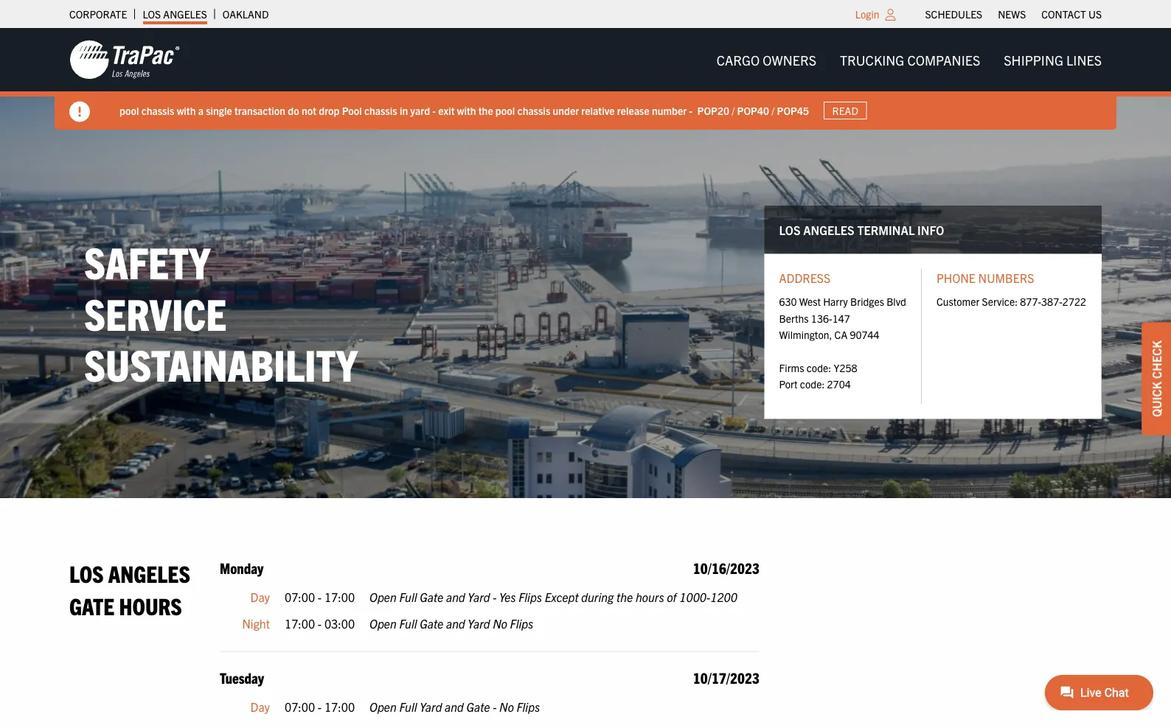 Task type: vqa. For each thing, say whether or not it's contained in the screenshot.
the topmost row)
no



Task type: locate. For each thing, give the bounding box(es) containing it.
code: right port
[[800, 378, 825, 391]]

day
[[251, 590, 270, 605], [251, 700, 270, 715]]

1 horizontal spatial with
[[457, 104, 476, 117]]

3 chassis from the left
[[518, 104, 551, 117]]

/
[[732, 104, 735, 117], [772, 104, 775, 117]]

menu bar inside banner
[[705, 45, 1114, 75]]

menu bar down light icon
[[705, 45, 1114, 75]]

0 vertical spatial and
[[446, 590, 465, 605]]

info
[[918, 222, 945, 237]]

90744
[[850, 328, 880, 341]]

single
[[206, 104, 232, 117]]

0 vertical spatial open
[[370, 590, 397, 605]]

chassis left in
[[364, 104, 397, 117]]

the inside banner
[[479, 104, 493, 117]]

0 horizontal spatial the
[[479, 104, 493, 117]]

with right exit
[[457, 104, 476, 117]]

corporate
[[69, 7, 127, 21]]

1 horizontal spatial los
[[143, 7, 161, 21]]

login
[[856, 7, 880, 21]]

angeles for los angeles terminal info
[[804, 222, 855, 237]]

flips for 10/16/2023
[[519, 590, 542, 605]]

pop20
[[698, 104, 730, 117]]

2 horizontal spatial los
[[779, 222, 801, 237]]

0 vertical spatial 07:00
[[285, 590, 315, 605]]

flips for 10/17/2023
[[517, 700, 540, 715]]

day down the tuesday
[[251, 700, 270, 715]]

chassis left a
[[141, 104, 174, 117]]

code: up 2704
[[807, 361, 832, 374]]

gate inside los angeles gate hours
[[69, 591, 114, 620]]

cargo owners
[[717, 51, 817, 68]]

0 vertical spatial day
[[251, 590, 270, 605]]

los for los angeles terminal info
[[779, 222, 801, 237]]

2 vertical spatial full
[[399, 700, 417, 715]]

2 vertical spatial 17:00
[[325, 700, 355, 715]]

drop
[[319, 104, 340, 117]]

10/16/2023
[[693, 559, 760, 577]]

y258
[[834, 361, 858, 374]]

schedules link
[[926, 4, 983, 24]]

0 vertical spatial 07:00 - 17:00
[[285, 590, 355, 605]]

1 day from the top
[[251, 590, 270, 605]]

1 vertical spatial los
[[779, 222, 801, 237]]

with left a
[[177, 104, 196, 117]]

387-
[[1042, 295, 1063, 308]]

1 / from the left
[[732, 104, 735, 117]]

banner containing cargo owners
[[0, 28, 1172, 130]]

2 open from the top
[[370, 616, 397, 631]]

0 vertical spatial los
[[143, 7, 161, 21]]

0 horizontal spatial chassis
[[141, 104, 174, 117]]

light image
[[886, 9, 896, 21]]

1 vertical spatial menu bar
[[705, 45, 1114, 75]]

cargo
[[717, 51, 760, 68]]

chassis left under
[[518, 104, 551, 117]]

/ right pop20
[[732, 104, 735, 117]]

contact
[[1042, 7, 1087, 21]]

safety service sustainability
[[84, 234, 358, 391]]

2 day from the top
[[251, 700, 270, 715]]

1 vertical spatial yard
[[468, 616, 490, 631]]

1 vertical spatial day
[[251, 700, 270, 715]]

code:
[[807, 361, 832, 374], [800, 378, 825, 391]]

corporate link
[[69, 4, 127, 24]]

address
[[779, 271, 831, 285]]

1 vertical spatial angeles
[[804, 222, 855, 237]]

17:00 for monday
[[325, 590, 355, 605]]

read link
[[824, 102, 867, 120]]

1 vertical spatial flips
[[510, 616, 534, 631]]

0 vertical spatial angeles
[[163, 7, 207, 21]]

2 vertical spatial los
[[69, 559, 104, 588]]

menu bar
[[918, 4, 1110, 24], [705, 45, 1114, 75]]

07:00 - 17:00 for tuesday
[[285, 700, 355, 715]]

the right exit
[[479, 104, 493, 117]]

-
[[433, 104, 436, 117], [689, 104, 693, 117], [318, 590, 322, 605], [493, 590, 497, 605], [318, 616, 322, 631], [318, 700, 322, 715], [493, 700, 497, 715]]

los angeles image
[[69, 39, 180, 80]]

lines
[[1067, 51, 1102, 68]]

yes
[[500, 590, 516, 605]]

2 with from the left
[[457, 104, 476, 117]]

2 vertical spatial flips
[[517, 700, 540, 715]]

full
[[399, 590, 417, 605], [399, 616, 417, 631], [399, 700, 417, 715]]

0 horizontal spatial with
[[177, 104, 196, 117]]

2 vertical spatial angeles
[[108, 559, 190, 588]]

1 horizontal spatial chassis
[[364, 104, 397, 117]]

and
[[446, 590, 465, 605], [446, 616, 465, 631], [445, 700, 464, 715]]

open full gate and yard no flips
[[370, 616, 534, 631]]

angeles left oakland
[[163, 7, 207, 21]]

07:00 - 17:00
[[285, 590, 355, 605], [285, 700, 355, 715]]

angeles up address
[[804, 222, 855, 237]]

day for tuesday
[[251, 700, 270, 715]]

pool
[[120, 104, 139, 117], [496, 104, 515, 117]]

and for tuesday
[[445, 700, 464, 715]]

1 with from the left
[[177, 104, 196, 117]]

except
[[545, 590, 579, 605]]

los
[[143, 7, 161, 21], [779, 222, 801, 237], [69, 559, 104, 588]]

a
[[198, 104, 204, 117]]

2 vertical spatial open
[[370, 700, 397, 715]]

menu bar containing schedules
[[918, 4, 1110, 24]]

angeles inside los angeles gate hours
[[108, 559, 190, 588]]

with
[[177, 104, 196, 117], [457, 104, 476, 117]]

full for monday
[[399, 590, 417, 605]]

2704
[[827, 378, 851, 391]]

wilmington,
[[779, 328, 833, 341]]

banner
[[0, 28, 1172, 130]]

0 horizontal spatial /
[[732, 104, 735, 117]]

1 horizontal spatial /
[[772, 104, 775, 117]]

1 vertical spatial full
[[399, 616, 417, 631]]

day up night
[[251, 590, 270, 605]]

2 07:00 - 17:00 from the top
[[285, 700, 355, 715]]

0 vertical spatial flips
[[519, 590, 542, 605]]

0 horizontal spatial los
[[69, 559, 104, 588]]

1000-
[[680, 590, 711, 605]]

147
[[833, 312, 850, 325]]

3 full from the top
[[399, 700, 417, 715]]

07:00
[[285, 590, 315, 605], [285, 700, 315, 715]]

night
[[242, 616, 270, 631]]

customer
[[937, 295, 980, 308]]

angeles up hours
[[108, 559, 190, 588]]

0 vertical spatial full
[[399, 590, 417, 605]]

ca
[[835, 328, 848, 341]]

west
[[800, 295, 821, 308]]

0 vertical spatial yard
[[468, 590, 490, 605]]

1 open from the top
[[370, 590, 397, 605]]

angeles inside los angeles link
[[163, 7, 207, 21]]

phone numbers
[[937, 271, 1035, 285]]

1 vertical spatial code:
[[800, 378, 825, 391]]

/ left pop45
[[772, 104, 775, 117]]

1 horizontal spatial pool
[[496, 104, 515, 117]]

2 horizontal spatial chassis
[[518, 104, 551, 117]]

3 open from the top
[[370, 700, 397, 715]]

menu bar containing cargo owners
[[705, 45, 1114, 75]]

menu bar up shipping
[[918, 4, 1110, 24]]

gate for los angeles gate hours
[[69, 591, 114, 620]]

los inside los angeles link
[[143, 7, 161, 21]]

2 vertical spatial and
[[445, 700, 464, 715]]

los angeles terminal info
[[779, 222, 945, 237]]

17:00 for tuesday
[[325, 700, 355, 715]]

shipping lines link
[[992, 45, 1114, 75]]

2 full from the top
[[399, 616, 417, 631]]

open
[[370, 590, 397, 605], [370, 616, 397, 631], [370, 700, 397, 715]]

1 vertical spatial and
[[446, 616, 465, 631]]

tuesday
[[220, 669, 264, 687]]

release
[[617, 104, 650, 117]]

trucking
[[840, 51, 905, 68]]

0 horizontal spatial pool
[[120, 104, 139, 117]]

the
[[479, 104, 493, 117], [617, 590, 633, 605]]

open full yard and gate - no flips
[[370, 700, 540, 715]]

blvd
[[887, 295, 907, 308]]

2 07:00 from the top
[[285, 700, 315, 715]]

0 vertical spatial the
[[479, 104, 493, 117]]

gate for open full gate and yard no flips
[[420, 616, 444, 631]]

877-
[[1021, 295, 1042, 308]]

oakland
[[223, 7, 269, 21]]

los for los angeles gate hours
[[69, 559, 104, 588]]

17:00
[[325, 590, 355, 605], [285, 616, 315, 631], [325, 700, 355, 715]]

gate
[[420, 590, 444, 605], [69, 591, 114, 620], [420, 616, 444, 631], [467, 700, 490, 715]]

1 07:00 - 17:00 from the top
[[285, 590, 355, 605]]

monday
[[220, 559, 264, 577]]

0 vertical spatial 17:00
[[325, 590, 355, 605]]

1 vertical spatial open
[[370, 616, 397, 631]]

1 vertical spatial 07:00 - 17:00
[[285, 700, 355, 715]]

1 full from the top
[[399, 590, 417, 605]]

the left the hours
[[617, 590, 633, 605]]

1 07:00 from the top
[[285, 590, 315, 605]]

los inside los angeles gate hours
[[69, 559, 104, 588]]

flips
[[519, 590, 542, 605], [510, 616, 534, 631], [517, 700, 540, 715]]

pool right the solid image
[[120, 104, 139, 117]]

1 vertical spatial the
[[617, 590, 633, 605]]

0 vertical spatial menu bar
[[918, 4, 1110, 24]]

1200
[[711, 590, 738, 605]]

contact us
[[1042, 7, 1102, 21]]

pool right exit
[[496, 104, 515, 117]]

trucking companies
[[840, 51, 981, 68]]

1 vertical spatial 07:00
[[285, 700, 315, 715]]



Task type: describe. For each thing, give the bounding box(es) containing it.
news
[[998, 7, 1026, 21]]

2 vertical spatial yard
[[420, 700, 442, 715]]

0 vertical spatial code:
[[807, 361, 832, 374]]

yard for no
[[468, 616, 490, 631]]

schedules
[[926, 7, 983, 21]]

los angeles link
[[143, 4, 207, 24]]

harry
[[824, 295, 848, 308]]

transaction
[[235, 104, 286, 117]]

angeles for los angeles
[[163, 7, 207, 21]]

customer service: 877-387-2722
[[937, 295, 1087, 308]]

0 vertical spatial no
[[493, 616, 508, 631]]

pop45
[[777, 104, 809, 117]]

los angeles
[[143, 7, 207, 21]]

numbers
[[979, 271, 1035, 285]]

pool
[[342, 104, 362, 117]]

oakland link
[[223, 4, 269, 24]]

contact us link
[[1042, 4, 1102, 24]]

los for los angeles
[[143, 7, 161, 21]]

2722
[[1063, 295, 1087, 308]]

day for monday
[[251, 590, 270, 605]]

number
[[652, 104, 687, 117]]

during
[[582, 590, 614, 605]]

open for monday
[[370, 590, 397, 605]]

17:00 - 03:00
[[285, 616, 355, 631]]

pool chassis with a single transaction  do not drop pool chassis in yard -  exit with the pool chassis under relative release number -  pop20 / pop40 / pop45
[[120, 104, 809, 117]]

phone
[[937, 271, 976, 285]]

not
[[302, 104, 316, 117]]

open full gate and yard -  yes flips except during the hours of 1000-1200
[[370, 590, 738, 605]]

terminal
[[858, 222, 915, 237]]

of
[[667, 590, 677, 605]]

hours
[[636, 590, 665, 605]]

read
[[833, 104, 859, 117]]

solid image
[[69, 101, 90, 122]]

in
[[400, 104, 408, 117]]

630 west harry bridges blvd berths 136-147 wilmington, ca 90744
[[779, 295, 907, 341]]

136-
[[811, 312, 833, 325]]

sustainability
[[84, 337, 358, 391]]

2 pool from the left
[[496, 104, 515, 117]]

us
[[1089, 7, 1102, 21]]

2 / from the left
[[772, 104, 775, 117]]

angeles for los angeles gate hours
[[108, 559, 190, 588]]

1 vertical spatial no
[[500, 700, 514, 715]]

yard
[[410, 104, 430, 117]]

yard for -
[[468, 590, 490, 605]]

under
[[553, 104, 579, 117]]

port
[[779, 378, 798, 391]]

shipping
[[1004, 51, 1064, 68]]

quick check
[[1149, 341, 1164, 417]]

1 horizontal spatial the
[[617, 590, 633, 605]]

bridges
[[851, 295, 885, 308]]

exit
[[438, 104, 455, 117]]

pop40
[[737, 104, 770, 117]]

open for tuesday
[[370, 700, 397, 715]]

login link
[[856, 7, 880, 21]]

2 chassis from the left
[[364, 104, 397, 117]]

full for tuesday
[[399, 700, 417, 715]]

trucking companies link
[[829, 45, 992, 75]]

gate for open full gate and yard -  yes flips except during the hours of 1000-1200
[[420, 590, 444, 605]]

companies
[[908, 51, 981, 68]]

and for monday
[[446, 590, 465, 605]]

cargo owners link
[[705, 45, 829, 75]]

630
[[779, 295, 797, 308]]

firms
[[779, 361, 805, 374]]

1 vertical spatial 17:00
[[285, 616, 315, 631]]

hours
[[119, 591, 182, 620]]

shipping lines
[[1004, 51, 1102, 68]]

03:00
[[325, 616, 355, 631]]

07:00 for monday
[[285, 590, 315, 605]]

1 pool from the left
[[120, 104, 139, 117]]

check
[[1149, 341, 1164, 379]]

relative
[[582, 104, 615, 117]]

07:00 - 17:00 for monday
[[285, 590, 355, 605]]

service
[[84, 285, 227, 339]]

berths
[[779, 312, 809, 325]]

do
[[288, 104, 299, 117]]

quick check link
[[1142, 323, 1172, 436]]

07:00 for tuesday
[[285, 700, 315, 715]]

1 chassis from the left
[[141, 104, 174, 117]]

10/17/2023
[[693, 669, 760, 687]]

quick
[[1149, 382, 1164, 417]]

safety
[[84, 234, 211, 288]]

firms code:  y258 port code:  2704
[[779, 361, 858, 391]]

news link
[[998, 4, 1026, 24]]

los angeles gate hours
[[69, 559, 190, 620]]

owners
[[763, 51, 817, 68]]



